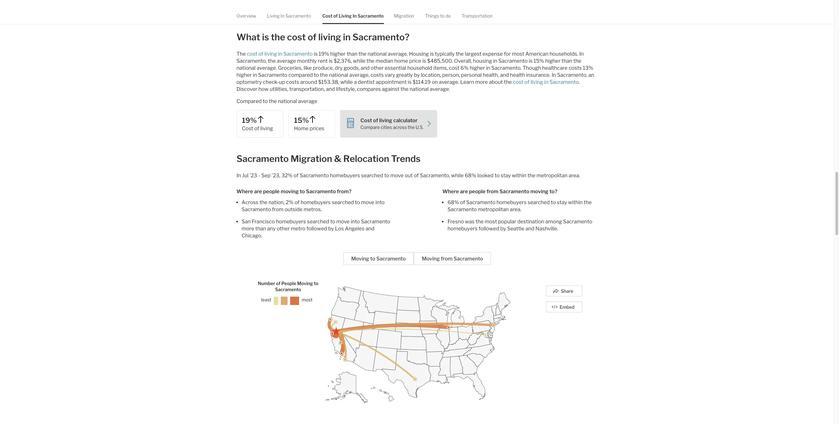 Task type: vqa. For each thing, say whether or not it's contained in the screenshot.
the leftmost more
yes



Task type: describe. For each thing, give the bounding box(es) containing it.
living inside the learn more about the cost of living in sacramento . discover how utilities, transportation, and lifestyle, compares against the national average.
[[531, 79, 543, 85]]

searched inside san francisco homebuyers searched to move into sacramento more than any other metro followed by los angeles and chicago .
[[307, 219, 329, 225]]

sacramento inside the learn more about the cost of living in sacramento . discover how utilities, transportation, and lifestyle, compares against the national average.
[[550, 79, 579, 85]]

stay inside 68 % of sacramento homebuyers searched to stay within the sacramento metropolitan area.
[[557, 200, 567, 206]]

$2,376,
[[334, 58, 352, 64]]

homebuyers inside the fresno was the most popular destination among sacramento homebuyers followed by seattle and nashville .
[[448, 226, 478, 232]]

2 vertical spatial while
[[451, 173, 464, 179]]

from inside the across the nation, 2 % of homebuyers searched to move into sacramento from outside metros.
[[272, 207, 284, 213]]

of inside the learn more about the cost of living in sacramento . discover how utilities, transportation, and lifestyle, compares against the national average.
[[525, 79, 530, 85]]

national down utilities,
[[278, 98, 297, 104]]

0 horizontal spatial costs
[[286, 79, 299, 85]]

of right the 32
[[294, 173, 299, 179]]

health
[[510, 72, 525, 78]]

fresno was the most popular destination among sacramento homebuyers followed by seattle and nashville .
[[448, 219, 593, 232]]

dentist
[[358, 79, 375, 85]]

compared
[[289, 72, 313, 78]]

price
[[409, 58, 421, 64]]

higher up $2,376,
[[330, 51, 346, 57]]

% left 'looked'
[[472, 173, 476, 179]]

living up check-
[[265, 51, 277, 57]]

on
[[432, 79, 438, 85]]

where for across the nation,
[[237, 189, 253, 195]]

higher up healthcare
[[545, 58, 561, 64]]

searched inside 68 % of sacramento homebuyers searched to stay within the sacramento metropolitan area.
[[528, 200, 550, 206]]

most inside the fresno was the most popular destination among sacramento homebuyers followed by seattle and nashville .
[[485, 219, 497, 225]]

lifestyle,
[[336, 86, 356, 92]]

to inside the across the nation, 2 % of homebuyers searched to move into sacramento from outside metros.
[[355, 200, 360, 206]]

homebuyers inside the across the nation, 2 % of homebuyers searched to move into sacramento from outside metros.
[[301, 200, 331, 206]]

san
[[242, 219, 251, 225]]

an
[[589, 72, 595, 78]]

is right what
[[262, 32, 269, 43]]

living in sacramento link
[[267, 8, 311, 24]]

and up average,
[[361, 65, 370, 71]]

moving to sacramento
[[351, 256, 406, 262]]

average. down person,
[[439, 79, 459, 85]]

within inside 68 % of sacramento homebuyers searched to stay within the sacramento metropolitan area.
[[568, 200, 583, 206]]

2 '23 from the left
[[272, 173, 279, 179]]

into inside san francisco homebuyers searched to move into sacramento more than any other metro followed by los angeles and chicago .
[[351, 219, 360, 225]]

how
[[259, 86, 269, 92]]

% up rent
[[325, 51, 329, 57]]

san francisco homebuyers searched to move into sacramento more than any other metro followed by los angeles and chicago .
[[242, 219, 390, 239]]

cost of living
[[242, 126, 273, 132]]

in up health,
[[486, 65, 490, 71]]

% up where are people moving to sacramento from?
[[288, 173, 293, 179]]

across
[[393, 125, 407, 130]]

0 vertical spatial than
[[347, 51, 358, 57]]

1 horizontal spatial area.
[[569, 173, 580, 179]]

number
[[258, 281, 275, 286]]

around
[[300, 79, 317, 85]]

1 horizontal spatial sacramento,
[[557, 72, 588, 78]]

2 moving from the left
[[531, 189, 549, 195]]

the cost of living in sacramento is 19 % higher than the national average.
[[237, 51, 409, 57]]

. inside san francisco homebuyers searched to move into sacramento more than any other metro followed by los angeles and chicago .
[[261, 233, 262, 239]]

out
[[405, 173, 413, 179]]

2 , from the left
[[449, 173, 450, 179]]

against
[[382, 86, 400, 92]]

1 '23 from the left
[[250, 173, 257, 179]]

personal
[[461, 72, 482, 78]]

13%
[[583, 65, 593, 71]]

more inside san francisco homebuyers searched to move into sacramento more than any other metro followed by los angeles and chicago .
[[242, 226, 254, 232]]

essential
[[385, 65, 406, 71]]

% inside 68 % of sacramento homebuyers searched to stay within the sacramento metropolitan area.
[[455, 200, 459, 206]]

is up household
[[422, 58, 426, 64]]

by inside san francisco homebuyers searched to move into sacramento more than any other metro followed by los angeles and chicago .
[[328, 226, 334, 232]]

in inside cost of living in sacramento link
[[353, 13, 357, 19]]

to inside san francisco homebuyers searched to move into sacramento more than any other metro followed by los angeles and chicago .
[[330, 219, 335, 225]]

average. up check-
[[257, 65, 277, 71]]

what
[[237, 32, 260, 43]]

cost of living in sacramento link
[[322, 8, 384, 24]]

area. inside 68 % of sacramento homebuyers searched to stay within the sacramento metropolitan area.
[[510, 207, 522, 213]]

do
[[446, 13, 451, 19]]

household
[[408, 65, 433, 71]]

1 vertical spatial migration
[[291, 154, 332, 164]]

for
[[504, 51, 511, 57]]

in down cost of living in sacramento link
[[343, 32, 351, 43]]

by inside housing is typically the largest expense for most american households. in sacramento, the average monthly rent is $2,376, while the median home price is  $485,500. overall, housing in sacramento is 15% higher than the national average. groceries, like produce, dry goods, and other essential household items, cost 6% higher in sacramento.  though healthcare costs 13% higher in sacramento compared to the national average, costs vary greatly by location, person, personal health, and  health insurance. in sacramento, an optometry check-up costs around $153.38, while a dentist appointment is $114.19 on average.
[[414, 72, 420, 78]]

health,
[[483, 72, 499, 78]]

is left the 19
[[314, 51, 318, 57]]

overall,
[[454, 58, 472, 64]]

and down sacramento.
[[500, 72, 509, 78]]

cities
[[381, 125, 392, 130]]

is up though
[[529, 58, 533, 64]]

home
[[395, 58, 408, 64]]

sacramento inside number of people moving to sacramento
[[275, 287, 301, 293]]

2 horizontal spatial costs
[[569, 65, 582, 71]]

national up optometry
[[237, 65, 256, 71]]

in up groceries,
[[278, 51, 282, 57]]

among
[[546, 219, 562, 225]]

transportation link
[[462, 8, 493, 24]]

% inside the across the nation, 2 % of homebuyers searched to move into sacramento from outside metros.
[[289, 200, 294, 206]]

median
[[376, 58, 393, 64]]

cost of living calculator compare cities across the u.s.
[[361, 118, 424, 130]]

households.
[[550, 51, 578, 57]]

produce,
[[313, 65, 334, 71]]

rent
[[318, 58, 328, 64]]

$114.19
[[413, 79, 431, 85]]

compare
[[361, 125, 380, 130]]

more inside the learn more about the cost of living in sacramento . discover how utilities, transportation, and lifestyle, compares against the national average.
[[475, 79, 488, 85]]

prices
[[310, 126, 324, 132]]

homebuyers inside 68 % of sacramento homebuyers searched to stay within the sacramento metropolitan area.
[[497, 200, 527, 206]]

and inside san francisco homebuyers searched to move into sacramento more than any other metro followed by los angeles and chicago .
[[366, 226, 375, 232]]

68 inside 68 % of sacramento homebuyers searched to stay within the sacramento metropolitan area.
[[448, 200, 455, 206]]

groceries,
[[278, 65, 303, 71]]

to inside housing is typically the largest expense for most american households. in sacramento, the average monthly rent is $2,376, while the median home price is  $485,500. overall, housing in sacramento is 15% higher than the national average. groceries, like produce, dry goods, and other essential household items, cost 6% higher in sacramento.  though healthcare costs 13% higher in sacramento compared to the national average, costs vary greatly by location, person, personal health, and  health insurance. in sacramento, an optometry check-up costs around $153.38, while a dentist appointment is $114.19 on average.
[[314, 72, 319, 78]]

of down 19%
[[254, 126, 259, 132]]

living up the cost of living in sacramento is 19 % higher than the national average.
[[318, 32, 341, 43]]

from?
[[337, 189, 352, 195]]

move inside san francisco homebuyers searched to move into sacramento more than any other metro followed by los angeles and chicago .
[[336, 219, 350, 225]]

monthly
[[297, 58, 317, 64]]

. inside the fresno was the most popular destination among sacramento homebuyers followed by seattle and nashville .
[[558, 226, 559, 232]]

moving for moving to
[[351, 256, 369, 262]]

jul
[[242, 173, 249, 179]]

goods,
[[344, 65, 360, 71]]

compares
[[357, 86, 381, 92]]

vary
[[385, 72, 395, 78]]

outside
[[285, 207, 303, 213]]

other inside housing is typically the largest expense for most american households. in sacramento, the average monthly rent is $2,376, while the median home price is  $485,500. overall, housing in sacramento is 15% higher than the national average. groceries, like produce, dry goods, and other essential household items, cost 6% higher in sacramento.  though healthcare costs 13% higher in sacramento compared to the national average, costs vary greatly by location, person, personal health, and  health insurance. in sacramento, an optometry check-up costs around $153.38, while a dentist appointment is $114.19 on average.
[[371, 65, 384, 71]]

american
[[526, 51, 549, 57]]

to inside 68 % of sacramento homebuyers searched to stay within the sacramento metropolitan area.
[[551, 200, 556, 206]]

number of people moving to sacramento
[[258, 281, 319, 293]]

items,
[[434, 65, 448, 71]]

home
[[294, 126, 309, 132]]

1 vertical spatial while
[[340, 79, 353, 85]]

location,
[[421, 72, 441, 78]]

things to do link
[[425, 8, 451, 24]]

sep
[[261, 173, 271, 179]]

learn
[[461, 79, 474, 85]]

2
[[286, 200, 289, 206]]

sacramento inside san francisco homebuyers searched to move into sacramento more than any other metro followed by los angeles and chicago .
[[361, 219, 390, 225]]

national inside the learn more about the cost of living in sacramento . discover how utilities, transportation, and lifestyle, compares against the national average.
[[410, 86, 429, 92]]

compared to the national average
[[237, 98, 317, 104]]

cost right the
[[247, 51, 257, 57]]

nation,
[[269, 200, 285, 206]]

0 vertical spatial migration
[[394, 13, 414, 19]]

cost for cost of living calculator compare cities across the u.s.
[[361, 118, 372, 124]]

is up $485,500. on the right of page
[[430, 51, 434, 57]]

housing
[[409, 51, 429, 57]]

cost for cost of living in sacramento
[[322, 13, 333, 19]]

sacramento migration & relocation trends
[[237, 154, 421, 164]]

dry
[[335, 65, 343, 71]]

expense
[[483, 51, 503, 57]]

people
[[282, 281, 296, 286]]

higher down housing
[[470, 65, 485, 71]]

68 % of sacramento homebuyers searched to stay within the sacramento metropolitan area.
[[448, 200, 592, 213]]

homebuyers up from?
[[330, 173, 360, 179]]

of inside the across the nation, 2 % of homebuyers searched to move into sacramento from outside metros.
[[295, 200, 300, 206]]

chicago
[[242, 233, 261, 239]]

average inside housing is typically the largest expense for most american households. in sacramento, the average monthly rent is $2,376, while the median home price is  $485,500. overall, housing in sacramento is 15% higher than the national average. groceries, like produce, dry goods, and other essential household items, cost 6% higher in sacramento.  though healthcare costs 13% higher in sacramento compared to the national average, costs vary greatly by location, person, personal health, and  health insurance. in sacramento, an optometry check-up costs around $153.38, while a dentist appointment is $114.19 on average.
[[277, 58, 296, 64]]

things
[[425, 13, 439, 19]]

compared
[[237, 98, 262, 104]]

of up what is the cost of living in sacramento ?
[[334, 13, 338, 19]]

show m ore
[[237, 8, 265, 14]]

1 vertical spatial costs
[[371, 72, 384, 78]]

of up the cost of living in sacramento is 19 % higher than the national average.
[[308, 32, 317, 43]]

1 vertical spatial average
[[298, 98, 317, 104]]

0 vertical spatial move
[[391, 173, 404, 179]]

living down compared to the national average
[[261, 126, 273, 132]]

moving for moving from
[[422, 256, 440, 262]]

where for 68
[[443, 189, 459, 195]]

into inside the across the nation, 2 % of homebuyers searched to move into sacramento from outside metros.
[[376, 200, 385, 206]]

0 vertical spatial within
[[512, 173, 527, 179]]

popular
[[498, 219, 516, 225]]



Task type: locate. For each thing, give the bounding box(es) containing it.
of up 'compare'
[[373, 118, 378, 124]]

1 horizontal spatial moving
[[531, 189, 549, 195]]

average up groceries,
[[277, 58, 296, 64]]

in inside living in sacramento 'link'
[[281, 13, 285, 19]]

costs left vary
[[371, 72, 384, 78]]

0 horizontal spatial cost
[[242, 126, 253, 132]]

-
[[258, 173, 260, 179]]

1 vertical spatial into
[[351, 219, 360, 225]]

2 horizontal spatial than
[[562, 58, 573, 64]]

0 horizontal spatial by
[[328, 226, 334, 232]]

1 vertical spatial stay
[[557, 200, 567, 206]]

by left los
[[328, 226, 334, 232]]

% up the outside
[[289, 200, 294, 206]]

cost
[[322, 13, 333, 19], [361, 118, 372, 124], [242, 126, 253, 132]]

1 horizontal spatial 15%
[[534, 58, 544, 64]]

than inside housing is typically the largest expense for most american households. in sacramento, the average monthly rent is $2,376, while the median home price is  $485,500. overall, housing in sacramento is 15% higher than the national average. groceries, like produce, dry goods, and other essential household items, cost 6% higher in sacramento.  though healthcare costs 13% higher in sacramento compared to the national average, costs vary greatly by location, person, personal health, and  health insurance. in sacramento, an optometry check-up costs around $153.38, while a dentist appointment is $114.19 on average.
[[562, 58, 573, 64]]

cost
[[287, 32, 306, 43], [247, 51, 257, 57], [449, 65, 460, 71], [513, 79, 524, 85]]

average. down the "on"
[[430, 86, 450, 92]]

are up was at the right bottom
[[460, 189, 468, 195]]

1 horizontal spatial from
[[441, 256, 453, 262]]

0 horizontal spatial while
[[340, 79, 353, 85]]

15%
[[534, 58, 544, 64], [294, 116, 309, 125]]

1 horizontal spatial 68
[[465, 173, 472, 179]]

by down household
[[414, 72, 420, 78]]

homebuyers up the metro on the bottom of page
[[276, 219, 306, 225]]

optometry
[[237, 79, 262, 85]]

cost down health
[[513, 79, 524, 85]]

cost inside cost of living in sacramento link
[[322, 13, 333, 19]]

in down insurance.
[[544, 79, 549, 85]]

0 horizontal spatial moving
[[281, 189, 299, 195]]

where are people moving to sacramento from?
[[237, 189, 352, 195]]

show
[[237, 8, 250, 14]]

by inside the fresno was the most popular destination among sacramento homebuyers followed by seattle and nashville .
[[501, 226, 506, 232]]

metros.
[[304, 207, 322, 213]]

people down 'looked'
[[469, 189, 486, 195]]

cost down living in sacramento 'link'
[[287, 32, 306, 43]]

living down insurance.
[[531, 79, 543, 85]]

cost up 'compare'
[[361, 118, 372, 124]]

1 vertical spatial 15%
[[294, 116, 309, 125]]

are
[[254, 189, 262, 195], [460, 189, 468, 195]]

costs down compared in the left top of the page
[[286, 79, 299, 85]]

move left out
[[391, 173, 404, 179]]

1 where from the left
[[237, 189, 253, 195]]

than up $2,376,
[[347, 51, 358, 57]]

average,
[[349, 72, 370, 78]]

2 vertical spatial than
[[255, 226, 266, 232]]

1 horizontal spatial metropolitan
[[537, 173, 568, 179]]

typically
[[435, 51, 455, 57]]

0 horizontal spatial metropolitan
[[478, 207, 509, 213]]

0 horizontal spatial living
[[267, 13, 280, 19]]

appointment
[[376, 79, 407, 85]]

where up across
[[237, 189, 253, 195]]

sacramento inside the across the nation, 2 % of homebuyers searched to move into sacramento from outside metros.
[[242, 207, 271, 213]]

0 horizontal spatial than
[[255, 226, 266, 232]]

cost up person,
[[449, 65, 460, 71]]

1 horizontal spatial .
[[558, 226, 559, 232]]

1 horizontal spatial stay
[[557, 200, 567, 206]]

1 horizontal spatial while
[[353, 58, 366, 64]]

person,
[[442, 72, 460, 78]]

0 horizontal spatial most
[[302, 297, 313, 303]]

1 vertical spatial cost
[[361, 118, 372, 124]]

is down greatly
[[408, 79, 412, 85]]

0 vertical spatial area.
[[569, 173, 580, 179]]

francisco
[[252, 219, 275, 225]]

0 horizontal spatial .
[[261, 233, 262, 239]]

into
[[376, 200, 385, 206], [351, 219, 360, 225]]

national up the median
[[368, 51, 387, 57]]

2 vertical spatial cost
[[242, 126, 253, 132]]

'23
[[250, 173, 257, 179], [272, 173, 279, 179]]

other inside san francisco homebuyers searched to move into sacramento more than any other metro followed by los angeles and chicago .
[[277, 226, 290, 232]]

followed down popular
[[479, 226, 499, 232]]

2 horizontal spatial cost
[[361, 118, 372, 124]]

1 moving from the left
[[281, 189, 299, 195]]

1 vertical spatial .
[[558, 226, 559, 232]]

68 up 'fresno'
[[448, 200, 455, 206]]

what is the cost of living in sacramento ?
[[237, 32, 410, 43]]

are for across the nation,
[[254, 189, 262, 195]]

'23 left -
[[250, 173, 257, 179]]

2 people from the left
[[469, 189, 486, 195]]

0 horizontal spatial more
[[242, 226, 254, 232]]

1 vertical spatial metropolitan
[[478, 207, 509, 213]]

0 horizontal spatial people
[[263, 189, 280, 195]]

fresno
[[448, 219, 464, 225]]

0 vertical spatial into
[[376, 200, 385, 206]]

0 horizontal spatial moving
[[297, 281, 313, 286]]

moving up 2
[[281, 189, 299, 195]]

sacramento.
[[492, 65, 522, 71]]

1 horizontal spatial within
[[568, 200, 583, 206]]

move inside the across the nation, 2 % of homebuyers searched to move into sacramento from outside metros.
[[361, 200, 374, 206]]

followed
[[307, 226, 327, 232], [479, 226, 499, 232]]

1 are from the left
[[254, 189, 262, 195]]

1 horizontal spatial followed
[[479, 226, 499, 232]]

1 vertical spatial area.
[[510, 207, 522, 213]]

0 vertical spatial costs
[[569, 65, 582, 71]]

0 vertical spatial 68
[[465, 173, 472, 179]]

15% inside housing is typically the largest expense for most american households. in sacramento, the average monthly rent is $2,376, while the median home price is  $485,500. overall, housing in sacramento is 15% higher than the national average. groceries, like produce, dry goods, and other essential household items, cost 6% higher in sacramento.  though healthcare costs 13% higher in sacramento compared to the national average, costs vary greatly by location, person, personal health, and  health insurance. in sacramento, an optometry check-up costs around $153.38, while a dentist appointment is $114.19 on average.
[[534, 58, 544, 64]]

searched down relocation
[[361, 173, 383, 179]]

0 horizontal spatial within
[[512, 173, 527, 179]]

about
[[489, 79, 503, 85]]

by down popular
[[501, 226, 506, 232]]

in up optometry
[[253, 72, 257, 78]]

u.s.
[[416, 125, 424, 130]]

0 vertical spatial 15%
[[534, 58, 544, 64]]

1 horizontal spatial move
[[361, 200, 374, 206]]

0 horizontal spatial other
[[277, 226, 290, 232]]

2 vertical spatial costs
[[286, 79, 299, 85]]

are up across
[[254, 189, 262, 195]]

0 vertical spatial from
[[487, 189, 499, 195]]

2 living from the left
[[339, 13, 352, 19]]

up
[[279, 79, 285, 85]]

and inside the fresno was the most popular destination among sacramento homebuyers followed by seattle and nashville .
[[526, 226, 535, 232]]

0 vertical spatial metropolitan
[[537, 173, 568, 179]]

move
[[391, 173, 404, 179], [361, 200, 374, 206], [336, 219, 350, 225]]

followed inside san francisco homebuyers searched to move into sacramento more than any other metro followed by los angeles and chicago .
[[307, 226, 327, 232]]

2 horizontal spatial moving
[[422, 256, 440, 262]]

of up 'fresno'
[[460, 200, 465, 206]]

metropolitan inside 68 % of sacramento homebuyers searched to stay within the sacramento metropolitan area.
[[478, 207, 509, 213]]

the
[[237, 51, 246, 57]]

to
[[440, 13, 445, 19], [314, 72, 319, 78], [263, 98, 268, 104], [384, 173, 389, 179], [495, 173, 500, 179], [300, 189, 305, 195], [355, 200, 360, 206], [551, 200, 556, 206], [330, 219, 335, 225], [370, 256, 375, 262], [314, 281, 319, 286]]

1 horizontal spatial are
[[460, 189, 468, 195]]

sacramento, down 13%
[[557, 72, 588, 78]]

0 horizontal spatial 15%
[[294, 116, 309, 125]]

greatly
[[396, 72, 413, 78]]

higher up optometry
[[237, 72, 252, 78]]

moving inside number of people moving to sacramento
[[297, 281, 313, 286]]

transportation,
[[289, 86, 325, 92]]

while up goods,
[[353, 58, 366, 64]]

share
[[561, 289, 574, 294]]

most right for
[[512, 51, 524, 57]]

stay up where are people from sacramento moving to?
[[501, 173, 511, 179]]

1 horizontal spatial into
[[376, 200, 385, 206]]

0 vertical spatial sacramento,
[[237, 58, 267, 64]]

though
[[523, 65, 541, 71]]

1 horizontal spatial where
[[443, 189, 459, 195]]

1 horizontal spatial people
[[469, 189, 486, 195]]

$485,500.
[[427, 58, 453, 64]]

cost inside the learn more about the cost of living in sacramento . discover how utilities, transportation, and lifestyle, compares against the national average.
[[513, 79, 524, 85]]

1 horizontal spatial costs
[[371, 72, 384, 78]]

0 vertical spatial cost
[[322, 13, 333, 19]]

2 vertical spatial .
[[261, 233, 262, 239]]

the inside the across the nation, 2 % of homebuyers searched to move into sacramento from outside metros.
[[260, 200, 268, 206]]

most inside housing is typically the largest expense for most american households. in sacramento, the average monthly rent is $2,376, while the median home price is  $485,500. overall, housing in sacramento is 15% higher than the national average. groceries, like produce, dry goods, and other essential household items, cost 6% higher in sacramento.  though healthcare costs 13% higher in sacramento compared to the national average, costs vary greatly by location, person, personal health, and  health insurance. in sacramento, an optometry check-up costs around $153.38, while a dentist appointment is $114.19 on average.
[[512, 51, 524, 57]]

1 , from the left
[[279, 173, 280, 179]]

1 people from the left
[[263, 189, 280, 195]]

1 vertical spatial move
[[361, 200, 374, 206]]

&
[[334, 154, 342, 164]]

where
[[237, 189, 253, 195], [443, 189, 459, 195]]

2 horizontal spatial while
[[451, 173, 464, 179]]

0 horizontal spatial 68
[[448, 200, 455, 206]]

embed
[[560, 305, 575, 310]]

2 vertical spatial from
[[441, 256, 453, 262]]

living
[[267, 13, 280, 19], [339, 13, 352, 19]]

stay
[[501, 173, 511, 179], [557, 200, 567, 206]]

of inside 68 % of sacramento homebuyers searched to stay within the sacramento metropolitan area.
[[460, 200, 465, 206]]

m
[[251, 8, 256, 14]]

living inside 'link'
[[267, 13, 280, 19]]

cost up what is the cost of living in sacramento ?
[[322, 13, 333, 19]]

1 horizontal spatial by
[[414, 72, 420, 78]]

is right rent
[[329, 58, 333, 64]]

people up nation,
[[263, 189, 280, 195]]

2 followed from the left
[[479, 226, 499, 232]]

within
[[512, 173, 527, 179], [568, 200, 583, 206]]

metro
[[291, 226, 306, 232]]

1 vertical spatial 68
[[448, 200, 455, 206]]

2 horizontal spatial from
[[487, 189, 499, 195]]

living up what is the cost of living in sacramento ?
[[339, 13, 352, 19]]

migration link
[[394, 8, 414, 24]]

while
[[353, 58, 366, 64], [340, 79, 353, 85], [451, 173, 464, 179]]

and inside the learn more about the cost of living in sacramento . discover how utilities, transportation, and lifestyle, compares against the national average.
[[326, 86, 335, 92]]

national
[[368, 51, 387, 57], [237, 65, 256, 71], [329, 72, 348, 78], [410, 86, 429, 92], [278, 98, 297, 104]]

sacramento inside 'link'
[[286, 13, 311, 19]]

the inside 'cost of living calculator compare cities across the u.s.'
[[408, 125, 415, 130]]

average. up home
[[388, 51, 408, 57]]

searched inside the across the nation, 2 % of homebuyers searched to move into sacramento from outside metros.
[[332, 200, 354, 206]]

0 vertical spatial average
[[277, 58, 296, 64]]

homebuyers up metros.
[[301, 200, 331, 206]]

cost inside housing is typically the largest expense for most american households. in sacramento, the average monthly rent is $2,376, while the median home price is  $485,500. overall, housing in sacramento is 15% higher than the national average. groceries, like produce, dry goods, and other essential household items, cost 6% higher in sacramento.  though healthcare costs 13% higher in sacramento compared to the national average, costs vary greatly by location, person, personal health, and  health insurance. in sacramento, an optometry check-up costs around $153.38, while a dentist appointment is $114.19 on average.
[[449, 65, 460, 71]]

1 horizontal spatial '23
[[272, 173, 279, 179]]

people for moving
[[263, 189, 280, 195]]

0 horizontal spatial are
[[254, 189, 262, 195]]

was
[[465, 219, 475, 225]]

1 vertical spatial within
[[568, 200, 583, 206]]

in inside the learn more about the cost of living in sacramento . discover how utilities, transportation, and lifestyle, compares against the national average.
[[544, 79, 549, 85]]

living right ore at top left
[[267, 13, 280, 19]]

insurance.
[[526, 72, 551, 78]]

living inside 'cost of living calculator compare cities across the u.s.'
[[379, 118, 392, 124]]

followed inside the fresno was the most popular destination among sacramento homebuyers followed by seattle and nashville .
[[479, 226, 499, 232]]

68
[[465, 173, 472, 179], [448, 200, 455, 206]]

of left people
[[276, 281, 281, 286]]

. inside the learn more about the cost of living in sacramento . discover how utilities, transportation, and lifestyle, compares against the national average.
[[579, 79, 580, 85]]

to inside number of people moving to sacramento
[[314, 281, 319, 286]]

0 vertical spatial more
[[475, 79, 488, 85]]

average. inside the learn more about the cost of living in sacramento . discover how utilities, transportation, and lifestyle, compares against the national average.
[[430, 86, 450, 92]]

0 vertical spatial while
[[353, 58, 366, 64]]

0 horizontal spatial stay
[[501, 173, 511, 179]]

in down expense at top right
[[493, 58, 498, 64]]

2 vertical spatial most
[[302, 297, 313, 303]]

other down the median
[[371, 65, 384, 71]]

2 vertical spatial move
[[336, 219, 350, 225]]

things to do
[[425, 13, 451, 19]]

the inside 68 % of sacramento homebuyers searched to stay within the sacramento metropolitan area.
[[584, 200, 592, 206]]

people for from
[[469, 189, 486, 195]]

cost inside 'cost of living calculator compare cities across the u.s.'
[[361, 118, 372, 124]]

0 horizontal spatial where
[[237, 189, 253, 195]]

1 vertical spatial most
[[485, 219, 497, 225]]

searched down from?
[[332, 200, 354, 206]]

while left 'looked'
[[451, 173, 464, 179]]

cost of living in sacramento
[[322, 13, 384, 19]]

0 vertical spatial stay
[[501, 173, 511, 179]]

of right the
[[259, 51, 264, 57]]

largest
[[465, 51, 482, 57]]

home prices
[[294, 126, 324, 132]]

'23 left the 32
[[272, 173, 279, 179]]

of down health
[[525, 79, 530, 85]]

than inside san francisco homebuyers searched to move into sacramento more than any other metro followed by los angeles and chicago .
[[255, 226, 266, 232]]

in
[[281, 13, 285, 19], [353, 13, 357, 19], [580, 51, 584, 57], [552, 72, 556, 78], [237, 173, 241, 179]]

migration up "?" on the left top
[[394, 13, 414, 19]]

searched
[[361, 173, 383, 179], [332, 200, 354, 206], [528, 200, 550, 206], [307, 219, 329, 225]]

sacramento,
[[237, 58, 267, 64], [557, 72, 588, 78]]

1 living from the left
[[267, 13, 280, 19]]

homebuyers down 'fresno'
[[448, 226, 478, 232]]

and right the angeles
[[366, 226, 375, 232]]

sacramento
[[286, 13, 311, 19], [358, 13, 384, 19], [353, 32, 405, 43], [284, 51, 313, 57], [499, 58, 528, 64], [258, 72, 288, 78], [550, 79, 579, 85], [237, 154, 289, 164], [300, 173, 329, 179], [420, 173, 449, 179], [306, 189, 336, 195], [500, 189, 530, 195], [466, 200, 496, 206], [242, 207, 271, 213], [448, 207, 477, 213], [361, 219, 390, 225], [563, 219, 593, 225], [376, 256, 406, 262], [454, 256, 483, 262], [275, 287, 301, 293]]

discover
[[237, 86, 257, 92]]

15% down american
[[534, 58, 544, 64]]

of inside number of people moving to sacramento
[[276, 281, 281, 286]]

0 horizontal spatial '23
[[250, 173, 257, 179]]

0 horizontal spatial move
[[336, 219, 350, 225]]

costs left 13%
[[569, 65, 582, 71]]

cost for cost of living
[[242, 126, 253, 132]]

across the nation, 2 % of homebuyers searched to move into sacramento from outside metros.
[[242, 200, 385, 213]]

2 where from the left
[[443, 189, 459, 195]]

followed right the metro on the bottom of page
[[307, 226, 327, 232]]

0 horizontal spatial average
[[277, 58, 296, 64]]

0 horizontal spatial followed
[[307, 226, 327, 232]]

embed button
[[546, 302, 583, 313]]

of right out
[[414, 173, 419, 179]]

0 vertical spatial .
[[579, 79, 580, 85]]

homebuyers inside san francisco homebuyers searched to move into sacramento more than any other metro followed by los angeles and chicago .
[[276, 219, 306, 225]]

2 horizontal spatial move
[[391, 173, 404, 179]]

living up cities
[[379, 118, 392, 124]]

2 are from the left
[[460, 189, 468, 195]]

share button
[[546, 286, 583, 297]]

0 horizontal spatial into
[[351, 219, 360, 225]]

moving from sacramento
[[422, 256, 483, 262]]

average down transportation,
[[298, 98, 317, 104]]

metropolitan up to?
[[537, 173, 568, 179]]

0 horizontal spatial migration
[[291, 154, 332, 164]]

other right any
[[277, 226, 290, 232]]

1 horizontal spatial most
[[485, 219, 497, 225]]

stay down to?
[[557, 200, 567, 206]]

0 horizontal spatial sacramento,
[[237, 58, 267, 64]]

more down health,
[[475, 79, 488, 85]]

0 vertical spatial most
[[512, 51, 524, 57]]

most down number of people moving to sacramento
[[302, 297, 313, 303]]

move up los
[[336, 219, 350, 225]]

the inside the fresno was the most popular destination among sacramento homebuyers followed by seattle and nashville .
[[476, 219, 484, 225]]

19%
[[242, 116, 257, 125]]

1 vertical spatial from
[[272, 207, 284, 213]]

most left popular
[[485, 219, 497, 225]]

6%
[[461, 65, 469, 71]]

sacramento inside the fresno was the most popular destination among sacramento homebuyers followed by seattle and nashville .
[[563, 219, 593, 225]]

the
[[271, 32, 285, 43], [359, 51, 367, 57], [456, 51, 464, 57], [268, 58, 276, 64], [367, 58, 375, 64], [574, 58, 582, 64], [320, 72, 328, 78], [504, 79, 512, 85], [401, 86, 409, 92], [269, 98, 277, 104], [408, 125, 415, 130], [528, 173, 536, 179], [260, 200, 268, 206], [584, 200, 592, 206], [476, 219, 484, 225]]

1 horizontal spatial than
[[347, 51, 358, 57]]

moving left to?
[[531, 189, 549, 195]]

and down destination
[[526, 226, 535, 232]]

1 horizontal spatial migration
[[394, 13, 414, 19]]

2 horizontal spatial by
[[501, 226, 506, 232]]

of
[[334, 13, 338, 19], [308, 32, 317, 43], [259, 51, 264, 57], [525, 79, 530, 85], [373, 118, 378, 124], [254, 126, 259, 132], [294, 173, 299, 179], [414, 173, 419, 179], [295, 200, 300, 206], [460, 200, 465, 206], [276, 281, 281, 286]]

while up lifestyle,
[[340, 79, 353, 85]]

of up the outside
[[295, 200, 300, 206]]

are for 68
[[460, 189, 468, 195]]

calculator
[[393, 118, 418, 124]]

and down $153.38,
[[326, 86, 335, 92]]

1 horizontal spatial ,
[[449, 173, 450, 179]]

nashville
[[536, 226, 558, 232]]

searched down to?
[[528, 200, 550, 206]]

seattle
[[507, 226, 525, 232]]

national down dry
[[329, 72, 348, 78]]

,
[[279, 173, 280, 179], [449, 173, 450, 179]]

like
[[304, 65, 312, 71]]

0 horizontal spatial area.
[[510, 207, 522, 213]]

searched down metros.
[[307, 219, 329, 225]]

$153.38,
[[318, 79, 339, 85]]

of inside 'cost of living calculator compare cities across the u.s.'
[[373, 118, 378, 124]]

68 left 'looked'
[[465, 173, 472, 179]]

1 horizontal spatial more
[[475, 79, 488, 85]]

1 horizontal spatial average
[[298, 98, 317, 104]]

1 followed from the left
[[307, 226, 327, 232]]

1 vertical spatial other
[[277, 226, 290, 232]]

sacramento, down the
[[237, 58, 267, 64]]

than down francisco
[[255, 226, 266, 232]]

where are people from sacramento moving to?
[[443, 189, 558, 195]]



